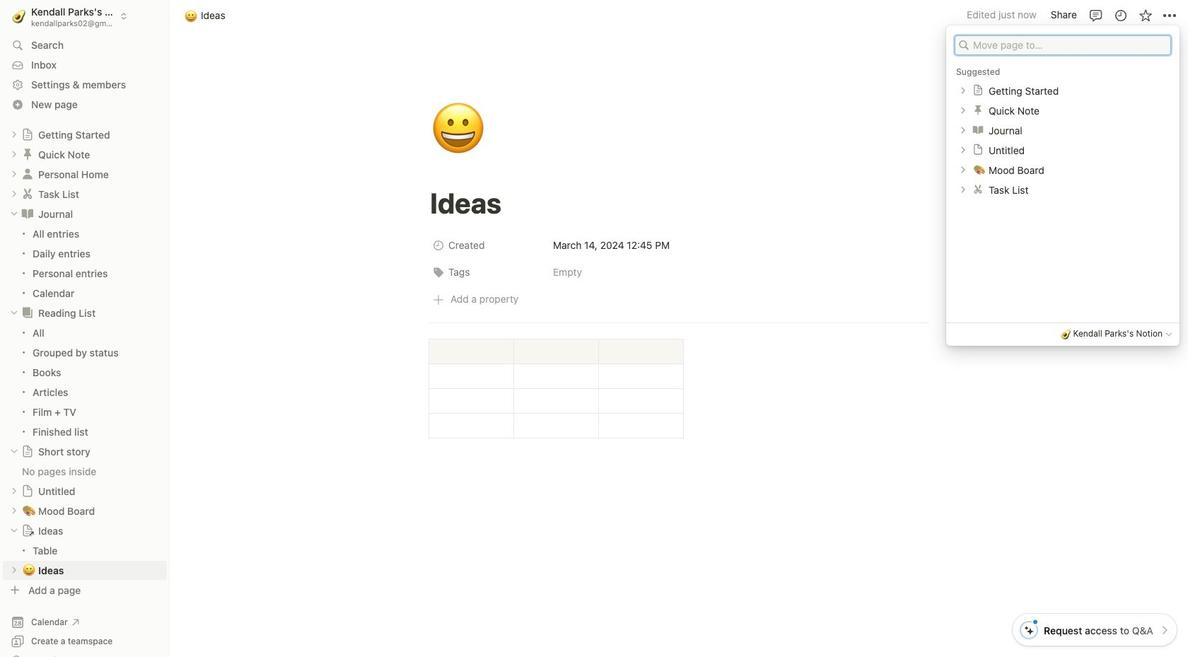Task type: describe. For each thing, give the bounding box(es) containing it.
favorite image
[[1138, 8, 1152, 22]]

1 group from the top
[[0, 224, 170, 303]]

page properties table
[[429, 233, 929, 287]]

0 horizontal spatial 😀 image
[[185, 7, 197, 24]]

1 horizontal spatial 😀 image
[[431, 93, 486, 165]]

Move page to… text field
[[973, 38, 1164, 52]]



Task type: vqa. For each thing, say whether or not it's contained in the screenshot.
enter sign up code text box
no



Task type: locate. For each thing, give the bounding box(es) containing it.
1 vertical spatial 😀 image
[[431, 93, 486, 165]]

row
[[429, 233, 929, 260], [429, 260, 929, 287]]

🥑 image
[[1061, 327, 1071, 340]]

0 vertical spatial group
[[0, 224, 170, 303]]

1 row from the top
[[429, 233, 929, 260]]

open image
[[959, 86, 968, 94]]

comments image
[[1089, 8, 1103, 22]]

updates image
[[1114, 8, 1128, 22]]

0 vertical spatial 😀 image
[[185, 7, 197, 24]]

change page icon image
[[21, 207, 35, 221], [21, 306, 35, 320], [21, 445, 34, 458], [21, 524, 34, 537]]

2 group from the top
[[0, 323, 170, 441]]

😀 image
[[185, 7, 197, 24], [431, 93, 486, 165]]

2 row from the top
[[429, 260, 929, 287]]

1 vertical spatial group
[[0, 323, 170, 441]]

group
[[0, 224, 170, 303], [0, 323, 170, 441]]

🎨 image
[[974, 161, 985, 176]]

🥑 image
[[12, 7, 26, 25]]



